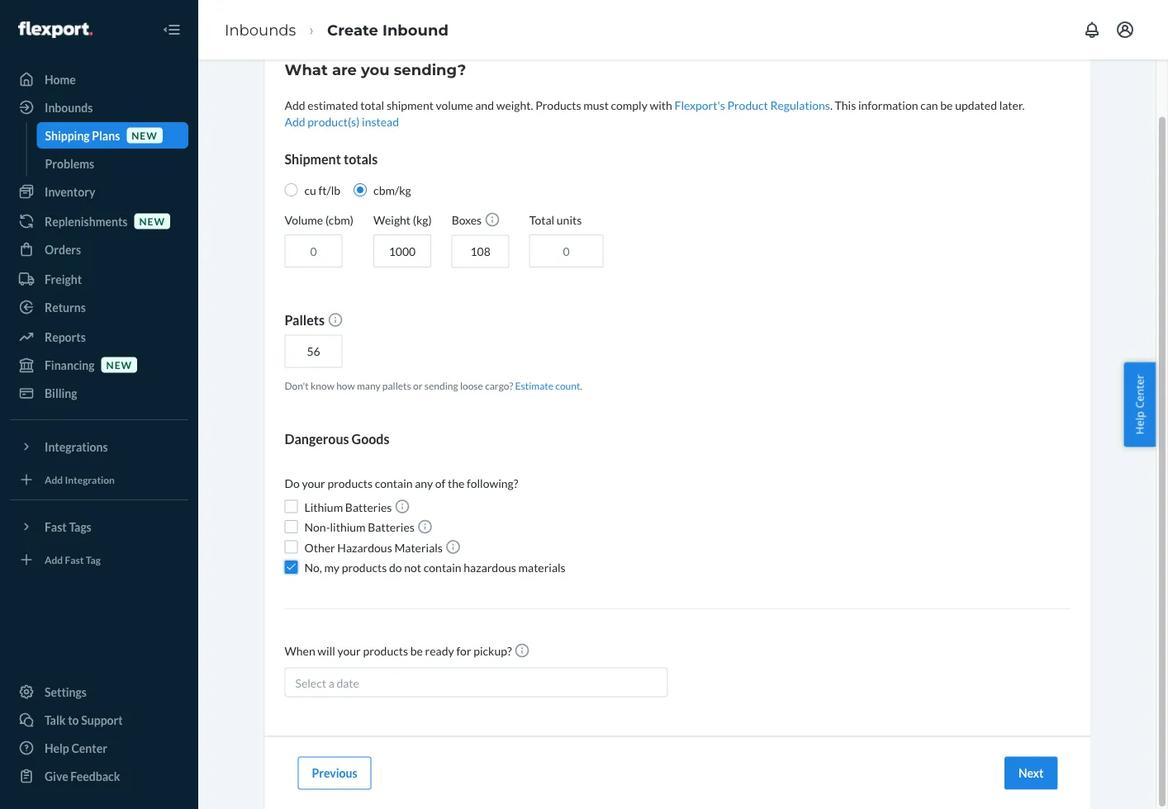 Task type: describe. For each thing, give the bounding box(es) containing it.
help center inside button
[[1132, 375, 1147, 435]]

open notifications image
[[1082, 20, 1102, 40]]

previous
[[312, 766, 357, 780]]

orders link
[[10, 236, 188, 263]]

can
[[920, 97, 938, 112]]

1 vertical spatial contain
[[424, 560, 461, 574]]

give feedback
[[45, 769, 120, 784]]

weight (kg)
[[373, 212, 432, 226]]

flexport's
[[675, 97, 725, 112]]

cargo?
[[485, 379, 513, 391]]

flexport's product regulations button
[[675, 96, 830, 113]]

1 vertical spatial help
[[45, 741, 69, 755]]

product(s)
[[308, 114, 360, 128]]

0 horizontal spatial inbounds
[[45, 100, 93, 114]]

add fast tag link
[[10, 547, 188, 573]]

inbounds link inside breadcrumbs navigation
[[225, 21, 296, 39]]

help center button
[[1124, 362, 1156, 447]]

shipment totals
[[285, 150, 378, 166]]

my
[[324, 560, 339, 574]]

lithium batteries
[[304, 500, 394, 514]]

cu
[[304, 182, 316, 196]]

other
[[304, 540, 335, 554]]

(kg)
[[413, 212, 432, 226]]

add integration link
[[10, 467, 188, 493]]

count
[[555, 379, 580, 391]]

lithium
[[330, 520, 366, 534]]

estimate
[[515, 379, 553, 391]]

add for add estimated total shipment volume and weight. products must comply with flexport's product regulations . this information can be updated later. add product(s) instead
[[285, 97, 305, 112]]

0 text field for weight
[[373, 234, 431, 267]]

breadcrumbs navigation
[[211, 6, 462, 54]]

what
[[285, 60, 328, 78]]

settings link
[[10, 679, 188, 705]]

fast inside dropdown button
[[45, 520, 67, 534]]

sending
[[424, 379, 458, 391]]

hazardous
[[337, 540, 392, 554]]

totals
[[344, 150, 378, 166]]

do
[[389, 560, 402, 574]]

weight
[[373, 212, 411, 226]]

talk
[[45, 713, 66, 727]]

tag
[[86, 554, 101, 566]]

with
[[650, 97, 672, 112]]

0 horizontal spatial help center
[[45, 741, 107, 755]]

regulations
[[770, 97, 830, 112]]

problems link
[[37, 150, 188, 177]]

center inside help center link
[[71, 741, 107, 755]]

don't
[[285, 379, 309, 391]]

returns link
[[10, 294, 188, 321]]

cu ft/lb
[[304, 182, 340, 196]]

orders
[[45, 242, 81, 256]]

total
[[360, 97, 384, 112]]

add for add fast tag
[[45, 554, 63, 566]]

following?
[[467, 476, 518, 490]]

add product(s) instead button
[[285, 113, 399, 129]]

0 vertical spatial contain
[[375, 476, 413, 490]]

volume (cbm)
[[285, 212, 354, 226]]

when will your products be ready for pickup?
[[285, 644, 514, 658]]

are
[[332, 60, 357, 78]]

sending?
[[394, 60, 466, 78]]

feedback
[[70, 769, 120, 784]]

0 vertical spatial your
[[302, 476, 325, 490]]

problems
[[45, 157, 94, 171]]

instead
[[362, 114, 399, 128]]

open account menu image
[[1115, 20, 1135, 40]]

units
[[557, 212, 582, 226]]

0 text field for boxes
[[452, 234, 509, 268]]

billing link
[[10, 380, 188, 406]]

lithium
[[304, 500, 343, 514]]

tags
[[69, 520, 91, 534]]

home
[[45, 72, 76, 86]]

total units
[[529, 212, 582, 226]]

. inside add estimated total shipment volume and weight. products must comply with flexport's product regulations . this information can be updated later. add product(s) instead
[[830, 97, 833, 112]]

returns
[[45, 300, 86, 314]]

create
[[327, 21, 378, 39]]

of
[[435, 476, 445, 490]]

not
[[404, 560, 421, 574]]

will
[[318, 644, 335, 658]]

create inbound link
[[327, 21, 448, 39]]

2 vertical spatial products
[[363, 644, 408, 658]]

reports link
[[10, 324, 188, 350]]

dangerous
[[285, 431, 349, 447]]

inbounds inside breadcrumbs navigation
[[225, 21, 296, 39]]

you
[[361, 60, 390, 78]]

other hazardous materials
[[304, 540, 445, 554]]

add fast tag
[[45, 554, 101, 566]]



Task type: vqa. For each thing, say whether or not it's contained in the screenshot.
Learn
no



Task type: locate. For each thing, give the bounding box(es) containing it.
estimate count button
[[515, 378, 580, 392]]

0 vertical spatial help center
[[1132, 375, 1147, 435]]

updated
[[955, 97, 997, 112]]

. left the this
[[830, 97, 833, 112]]

0 text field for total units
[[529, 234, 604, 267]]

2 horizontal spatial 0 text field
[[529, 234, 604, 267]]

0 vertical spatial new
[[132, 129, 158, 141]]

products
[[327, 476, 373, 490], [342, 560, 387, 574], [363, 644, 408, 658]]

comply
[[611, 97, 648, 112]]

1 vertical spatial your
[[337, 644, 361, 658]]

batteries up other hazardous materials
[[368, 520, 415, 534]]

inbounds link up "what"
[[225, 21, 296, 39]]

.
[[830, 97, 833, 112], [580, 379, 582, 391]]

no,
[[304, 560, 322, 574]]

be left ready
[[410, 644, 423, 658]]

next
[[1018, 766, 1044, 780]]

give feedback button
[[10, 763, 188, 790]]

1 vertical spatial .
[[580, 379, 582, 391]]

total
[[529, 212, 554, 226]]

0 vertical spatial products
[[327, 476, 373, 490]]

inbound
[[382, 21, 448, 39]]

non-lithium batteries
[[304, 520, 417, 534]]

0 text field down 'boxes'
[[452, 234, 509, 268]]

0 horizontal spatial your
[[302, 476, 325, 490]]

talk to support
[[45, 713, 123, 727]]

add estimated total shipment volume and weight. products must comply with flexport's product regulations . this information can be updated later. add product(s) instead
[[285, 97, 1025, 128]]

inbounds link down home link at the top of the page
[[10, 94, 188, 121]]

inbounds up shipping
[[45, 100, 93, 114]]

0 horizontal spatial help
[[45, 741, 69, 755]]

ready
[[425, 644, 454, 658]]

1 horizontal spatial help
[[1132, 411, 1147, 435]]

how
[[336, 379, 355, 391]]

0 vertical spatial .
[[830, 97, 833, 112]]

1 horizontal spatial center
[[1132, 375, 1147, 409]]

new for shipping plans
[[132, 129, 158, 141]]

be right can
[[940, 97, 953, 112]]

products left ready
[[363, 644, 408, 658]]

1 vertical spatial inbounds
[[45, 100, 93, 114]]

flexport logo image
[[18, 21, 92, 38]]

information
[[858, 97, 918, 112]]

0 vertical spatial be
[[940, 97, 953, 112]]

0 text field down 'units'
[[529, 234, 604, 267]]

do
[[285, 476, 300, 490]]

0 horizontal spatial inbounds link
[[10, 94, 188, 121]]

this
[[835, 97, 856, 112]]

fast tags
[[45, 520, 91, 534]]

products
[[535, 97, 581, 112]]

1 horizontal spatial 0 text field
[[373, 234, 431, 267]]

support
[[81, 713, 123, 727]]

shipping
[[45, 128, 90, 142]]

0 vertical spatial inbounds
[[225, 21, 296, 39]]

1 horizontal spatial contain
[[424, 560, 461, 574]]

0 horizontal spatial be
[[410, 644, 423, 658]]

add down "what"
[[285, 97, 305, 112]]

close navigation image
[[162, 20, 182, 40]]

contain left any at the bottom left of the page
[[375, 476, 413, 490]]

billing
[[45, 386, 77, 400]]

next button
[[1004, 757, 1058, 790]]

hazardous
[[464, 560, 516, 574]]

2 vertical spatial new
[[106, 359, 132, 371]]

later.
[[999, 97, 1025, 112]]

inbounds up "what"
[[225, 21, 296, 39]]

1 horizontal spatial be
[[940, 97, 953, 112]]

0 text field
[[285, 234, 342, 267], [373, 234, 431, 267]]

inbounds
[[225, 21, 296, 39], [45, 100, 93, 114]]

0 text field down volume (cbm)
[[285, 234, 342, 267]]

1 horizontal spatial inbounds
[[225, 21, 296, 39]]

contain
[[375, 476, 413, 490], [424, 560, 461, 574]]

1 horizontal spatial inbounds link
[[225, 21, 296, 39]]

add left product(s)
[[285, 114, 305, 128]]

reports
[[45, 330, 86, 344]]

0 horizontal spatial center
[[71, 741, 107, 755]]

previous button
[[298, 757, 371, 790]]

talk to support button
[[10, 707, 188, 734]]

integration
[[65, 474, 115, 486]]

center inside help center button
[[1132, 375, 1147, 409]]

0 vertical spatial fast
[[45, 520, 67, 534]]

None radio
[[285, 183, 298, 196], [354, 183, 367, 196], [285, 183, 298, 196], [354, 183, 367, 196]]

1 0 text field from the left
[[285, 234, 342, 267]]

1 vertical spatial inbounds link
[[10, 94, 188, 121]]

batteries
[[345, 500, 392, 514], [368, 520, 415, 534]]

materials
[[394, 540, 443, 554]]

help center link
[[10, 735, 188, 762]]

help
[[1132, 411, 1147, 435], [45, 741, 69, 755]]

add down fast tags
[[45, 554, 63, 566]]

add integration
[[45, 474, 115, 486]]

1 vertical spatial be
[[410, 644, 423, 658]]

financing
[[45, 358, 95, 372]]

0 vertical spatial center
[[1132, 375, 1147, 409]]

products up lithium batteries
[[327, 476, 373, 490]]

integrations button
[[10, 434, 188, 460]]

batteries up non-lithium batteries
[[345, 500, 392, 514]]

center
[[1132, 375, 1147, 409], [71, 741, 107, 755]]

create inbound
[[327, 21, 448, 39]]

many
[[357, 379, 380, 391]]

add for add integration
[[45, 474, 63, 486]]

products for contain
[[327, 476, 373, 490]]

contain right not
[[424, 560, 461, 574]]

1 horizontal spatial help center
[[1132, 375, 1147, 435]]

boxes
[[452, 213, 484, 227]]

non-
[[304, 520, 330, 534]]

your right 'do'
[[302, 476, 325, 490]]

0 text field for pallets
[[285, 334, 342, 367]]

shipment
[[387, 97, 434, 112]]

1 vertical spatial new
[[139, 215, 165, 227]]

settings
[[45, 685, 87, 699]]

0 text field down pallets
[[285, 334, 342, 367]]

0 horizontal spatial contain
[[375, 476, 413, 490]]

no, my products do not contain hazardous materials
[[304, 560, 566, 574]]

1 vertical spatial batteries
[[368, 520, 415, 534]]

1 vertical spatial fast
[[65, 554, 84, 566]]

0 text field
[[529, 234, 604, 267], [452, 234, 509, 268], [285, 334, 342, 367]]

new for replenishments
[[139, 215, 165, 227]]

fast left 'tag'
[[65, 554, 84, 566]]

0 horizontal spatial 0 text field
[[285, 334, 342, 367]]

new down reports link
[[106, 359, 132, 371]]

the
[[448, 476, 465, 490]]

weight.
[[496, 97, 533, 112]]

0 vertical spatial inbounds link
[[225, 21, 296, 39]]

pickup?
[[474, 644, 512, 658]]

1 vertical spatial center
[[71, 741, 107, 755]]

new right 'plans'
[[132, 129, 158, 141]]

be inside add estimated total shipment volume and weight. products must comply with flexport's product regulations . this information can be updated later. add product(s) instead
[[940, 97, 953, 112]]

new
[[132, 129, 158, 141], [139, 215, 165, 227], [106, 359, 132, 371]]

must
[[583, 97, 609, 112]]

select
[[295, 676, 326, 690]]

(cbm)
[[325, 212, 354, 226]]

add left integration
[[45, 474, 63, 486]]

pallets
[[285, 311, 327, 327]]

inventory link
[[10, 178, 188, 205]]

None checkbox
[[285, 500, 298, 513], [285, 540, 298, 554], [285, 560, 298, 574], [285, 500, 298, 513], [285, 540, 298, 554], [285, 560, 298, 574]]

. right estimate
[[580, 379, 582, 391]]

None checkbox
[[285, 520, 298, 533]]

1 vertical spatial help center
[[45, 741, 107, 755]]

0 vertical spatial batteries
[[345, 500, 392, 514]]

your right will
[[337, 644, 361, 658]]

0 horizontal spatial 0 text field
[[285, 234, 342, 267]]

a
[[328, 676, 334, 690]]

products for do
[[342, 560, 387, 574]]

fast left the tags
[[45, 520, 67, 534]]

when
[[285, 644, 315, 658]]

give
[[45, 769, 68, 784]]

product
[[727, 97, 768, 112]]

0 text field for volume
[[285, 234, 342, 267]]

1 horizontal spatial .
[[830, 97, 833, 112]]

for
[[456, 644, 471, 658]]

new for financing
[[106, 359, 132, 371]]

know
[[311, 379, 334, 391]]

0 vertical spatial help
[[1132, 411, 1147, 435]]

fast tags button
[[10, 514, 188, 540]]

1 horizontal spatial 0 text field
[[452, 234, 509, 268]]

fast
[[45, 520, 67, 534], [65, 554, 84, 566]]

your
[[302, 476, 325, 490], [337, 644, 361, 658]]

inventory
[[45, 185, 95, 199]]

help inside button
[[1132, 411, 1147, 435]]

home link
[[10, 66, 188, 93]]

0 text field down weight (kg)
[[373, 234, 431, 267]]

be
[[940, 97, 953, 112], [410, 644, 423, 658]]

1 vertical spatial products
[[342, 560, 387, 574]]

pallets
[[382, 379, 411, 391]]

new up "orders" link
[[139, 215, 165, 227]]

inbounds link
[[225, 21, 296, 39], [10, 94, 188, 121]]

date
[[337, 676, 359, 690]]

1 horizontal spatial your
[[337, 644, 361, 658]]

products down hazardous
[[342, 560, 387, 574]]

0 horizontal spatial .
[[580, 379, 582, 391]]

2 0 text field from the left
[[373, 234, 431, 267]]

volume
[[436, 97, 473, 112]]

and
[[475, 97, 494, 112]]

freight
[[45, 272, 82, 286]]



